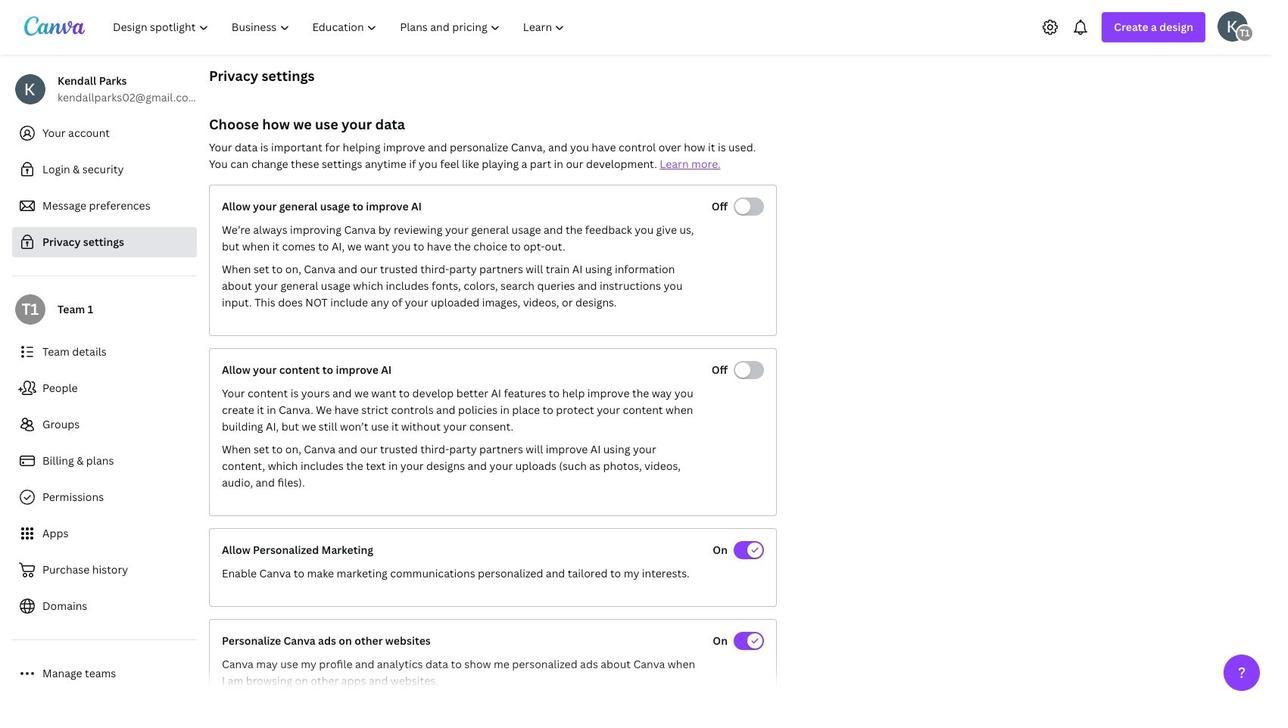 Task type: locate. For each thing, give the bounding box(es) containing it.
team 1 image
[[1236, 24, 1254, 42], [15, 295, 45, 325]]

team 1 image for bottom team 1 element
[[15, 295, 45, 325]]

1 horizontal spatial team 1 element
[[1236, 24, 1254, 42]]

0 vertical spatial team 1 image
[[1236, 24, 1254, 42]]

1 vertical spatial team 1 element
[[15, 295, 45, 325]]

0 vertical spatial team 1 element
[[1236, 24, 1254, 42]]

1 horizontal spatial team 1 image
[[1236, 24, 1254, 42]]

0 horizontal spatial team 1 element
[[15, 295, 45, 325]]

team 1 element
[[1236, 24, 1254, 42], [15, 295, 45, 325]]

0 horizontal spatial team 1 image
[[15, 295, 45, 325]]

1 vertical spatial team 1 image
[[15, 295, 45, 325]]

top level navigation element
[[103, 12, 578, 42]]



Task type: describe. For each thing, give the bounding box(es) containing it.
team 1 image for team 1 element to the right
[[1236, 24, 1254, 42]]

kendall parks image
[[1218, 11, 1248, 41]]



Task type: vqa. For each thing, say whether or not it's contained in the screenshot.
search box
no



